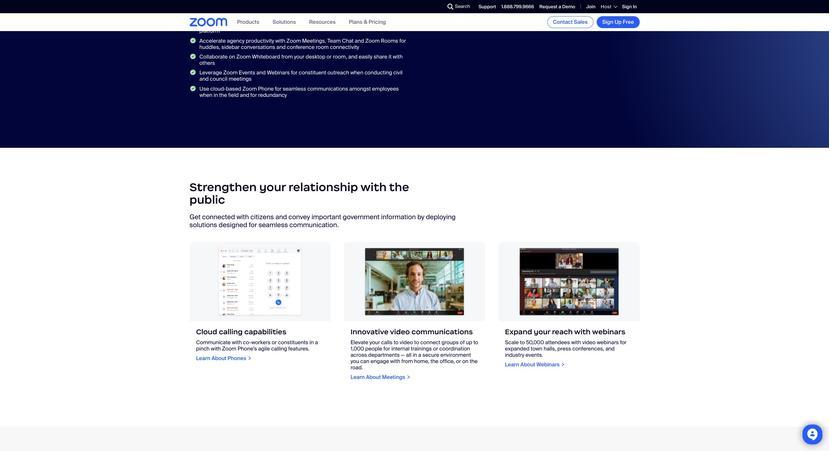 Task type: locate. For each thing, give the bounding box(es) containing it.
others
[[199, 60, 215, 67]]

plans & pricing link
[[349, 19, 386, 26]]

in right all
[[413, 352, 417, 359]]

and right events
[[257, 69, 266, 76]]

webinars down whiteboard on the left
[[267, 69, 290, 76]]

from inside collaborate on zoom whiteboard from your desktop or room, and easily share it with others
[[281, 53, 293, 60]]

2 vertical spatial in
[[413, 352, 417, 359]]

easily
[[359, 53, 373, 60]]

zoom up based
[[223, 69, 238, 76]]

sign for sign up free
[[602, 19, 614, 25]]

when
[[350, 69, 363, 76], [199, 92, 212, 99]]

join link
[[586, 4, 596, 10]]

your inside strengthen your relationship with the public
[[259, 180, 286, 195]]

by
[[418, 213, 425, 221]]

fully
[[300, 21, 310, 28]]

for
[[400, 37, 406, 44], [291, 69, 298, 76], [275, 85, 282, 92], [250, 92, 257, 99], [249, 221, 257, 229], [620, 339, 627, 346], [384, 346, 390, 353]]

with inside innovative video communications elevate your calls to video to connect groups of up to 1,000 people for internal trainings or coordination across departments — all in a secure environment you can engage with from home, the office, or on the road. learn about meetings
[[390, 358, 400, 365]]

with inside empower agency communications with a fully capable unified communications platform
[[285, 21, 294, 28]]

1 horizontal spatial about
[[366, 374, 381, 381]]

from inside innovative video communications elevate your calls to video to connect groups of up to 1,000 people for internal trainings or coordination across departments — all in a secure environment you can engage with from home, the office, or on the road. learn about meetings
[[402, 358, 413, 365]]

convey
[[289, 213, 310, 221]]

use
[[199, 85, 209, 92]]

1 horizontal spatial in
[[310, 339, 314, 346]]

a left demo
[[559, 4, 561, 10]]

sign for sign in
[[622, 4, 632, 10]]

all
[[406, 352, 412, 359]]

to inside expand your reach with webinars scale to 50,000 attendees with video webinars for expanded town halls, press conferences, and industry events. learn about webinars
[[520, 339, 525, 346]]

1 vertical spatial seamless
[[259, 221, 288, 229]]

calling right agile
[[271, 346, 287, 352]]

2 horizontal spatial learn
[[505, 361, 519, 368]]

with left co-
[[232, 339, 242, 346]]

with inside get connected with citizens and convey important government information by deploying solutions designed for seamless communication.
[[237, 213, 249, 221]]

1 horizontal spatial calling
[[271, 346, 287, 352]]

elevate
[[351, 339, 368, 346]]

learn inside expand your reach with webinars scale to 50,000 attendees with video webinars for expanded town halls, press conferences, and industry events. learn about webinars
[[505, 361, 519, 368]]

0 vertical spatial sign
[[622, 4, 632, 10]]

products button
[[237, 19, 259, 26]]

platform
[[199, 28, 220, 35]]

1 vertical spatial sign
[[602, 19, 614, 25]]

with left citizens
[[237, 213, 249, 221]]

1 vertical spatial from
[[402, 358, 413, 365]]

expanded
[[505, 346, 530, 353]]

and right the conferences,
[[606, 346, 615, 353]]

zoom inside use cloud-based zoom phone for seamless communications amongst employees when in the field and for redundancy
[[242, 85, 257, 92]]

seamless inside get connected with citizens and convey important government information by deploying solutions designed for seamless communication.
[[259, 221, 288, 229]]

your down conference
[[294, 53, 304, 60]]

calling up communicate
[[219, 328, 243, 337]]

video up all
[[400, 339, 413, 346]]

team
[[327, 37, 341, 44]]

0 vertical spatial calling
[[219, 328, 243, 337]]

co-
[[243, 339, 251, 346]]

video
[[390, 328, 410, 337], [400, 339, 413, 346], [583, 339, 596, 346]]

learn inside cloud calling capabilities communicate with co-workers or constituents in a pinch with zoom phone's agile calling features. learn about phones
[[196, 355, 210, 362]]

video right the press
[[583, 339, 596, 346]]

a right all
[[418, 352, 421, 359]]

0 vertical spatial webinars
[[267, 69, 290, 76]]

or right trainings
[[433, 346, 438, 353]]

workers
[[251, 339, 271, 346]]

0 horizontal spatial in
[[214, 92, 218, 99]]

1 vertical spatial webinars
[[537, 361, 560, 368]]

solutions
[[190, 221, 217, 229]]

0 horizontal spatial learn
[[196, 355, 210, 362]]

contact sales
[[553, 19, 588, 25]]

zoom up phones
[[222, 346, 236, 352]]

to right calls
[[394, 339, 399, 346]]

in inside cloud calling capabilities communicate with co-workers or constituents in a pinch with zoom phone's agile calling features. learn about phones
[[310, 339, 314, 346]]

2 horizontal spatial in
[[413, 352, 417, 359]]

seamless
[[283, 85, 306, 92], [259, 221, 288, 229]]

communications
[[243, 21, 283, 28], [349, 21, 390, 28], [307, 85, 348, 92], [412, 328, 473, 337]]

1 vertical spatial in
[[310, 339, 314, 346]]

0 horizontal spatial calling
[[219, 328, 243, 337]]

a right features.
[[315, 339, 318, 346]]

learn down the industry
[[505, 361, 519, 368]]

seamless down leverage zoom events and webinars for constituent outreach when conducting civil and council meetings
[[283, 85, 306, 92]]

in
[[214, 92, 218, 99], [310, 339, 314, 346], [413, 352, 417, 359]]

agency down products "popup button"
[[227, 37, 245, 44]]

1 vertical spatial on
[[462, 358, 469, 365]]

your up 50,000
[[534, 328, 551, 337]]

communication.
[[290, 221, 339, 229]]

on down sidebar
[[229, 53, 235, 60]]

support
[[479, 4, 496, 10]]

the inside strengthen your relationship with the public
[[389, 180, 409, 195]]

0 vertical spatial webinars
[[592, 328, 626, 337]]

zoom down meetings
[[242, 85, 257, 92]]

2 horizontal spatial about
[[521, 361, 535, 368]]

sign
[[622, 4, 632, 10], [602, 19, 614, 25]]

and inside use cloud-based zoom phone for seamless communications amongst employees when in the field and for redundancy
[[240, 92, 249, 99]]

and left convey
[[276, 213, 287, 221]]

resources
[[309, 19, 336, 26]]

with left —
[[390, 358, 400, 365]]

on inside collaborate on zoom whiteboard from your desktop or room, and easily share it with others
[[229, 53, 235, 60]]

with down "solutions"
[[275, 37, 285, 44]]

about inside expand your reach with webinars scale to 50,000 attendees with video webinars for expanded town halls, press conferences, and industry events. learn about webinars
[[521, 361, 535, 368]]

to right scale
[[520, 339, 525, 346]]

with up government
[[361, 180, 387, 195]]

leverage zoom events and webinars for constituent outreach when conducting civil and council meetings
[[199, 69, 403, 83]]

of
[[460, 339, 465, 346]]

calls
[[381, 339, 393, 346]]

sign left in
[[622, 4, 632, 10]]

capabilities
[[244, 328, 286, 337]]

for inside leverage zoom events and webinars for constituent outreach when conducting civil and council meetings
[[291, 69, 298, 76]]

or right agile
[[272, 339, 277, 346]]

the left office,
[[431, 358, 439, 365]]

from down conference
[[281, 53, 293, 60]]

get connected with citizens and convey important government information by deploying solutions designed for seamless communication.
[[190, 213, 456, 229]]

room,
[[333, 53, 347, 60]]

it
[[389, 53, 392, 60]]

from down internal on the bottom left of page
[[402, 358, 413, 365]]

coordination
[[439, 346, 470, 353]]

on inside innovative video communications elevate your calls to video to connect groups of up to 1,000 people for internal trainings or coordination across departments — all in a secure environment you can engage with from home, the office, or on the road. learn about meetings
[[462, 358, 469, 365]]

on down coordination
[[462, 358, 469, 365]]

sign left up
[[602, 19, 614, 25]]

about down communicate
[[212, 355, 226, 362]]

meetings,
[[302, 37, 326, 44]]

0 horizontal spatial webinars
[[267, 69, 290, 76]]

1 vertical spatial calling
[[271, 346, 287, 352]]

environment
[[441, 352, 471, 359]]

civil
[[393, 69, 403, 76]]

the down up
[[470, 358, 478, 365]]

1 vertical spatial when
[[199, 92, 212, 99]]

innovative video communications elevate your calls to video to connect groups of up to 1,000 people for internal trainings or coordination across departments — all in a secure environment you can engage with from home, the office, or on the road. learn about meetings
[[351, 328, 478, 381]]

across
[[351, 352, 367, 359]]

when down council
[[199, 92, 212, 99]]

agency for productivity
[[227, 37, 245, 44]]

0 vertical spatial when
[[350, 69, 363, 76]]

2 to from the left
[[414, 339, 419, 346]]

based
[[226, 85, 241, 92]]

groups
[[442, 339, 459, 346]]

for inside get connected with citizens and convey important government information by deploying solutions designed for seamless communication.
[[249, 221, 257, 229]]

1 horizontal spatial webinars
[[537, 361, 560, 368]]

zoom inside collaborate on zoom whiteboard from your desktop or room, and easily share it with others
[[236, 53, 251, 60]]

from
[[281, 53, 293, 60], [402, 358, 413, 365]]

webinars down halls, on the right of the page
[[537, 361, 560, 368]]

contact
[[553, 19, 573, 25]]

0 horizontal spatial about
[[212, 355, 226, 362]]

or left room,
[[327, 53, 332, 60]]

0 horizontal spatial when
[[199, 92, 212, 99]]

council
[[210, 76, 227, 83]]

demo
[[562, 4, 575, 10]]

connect
[[420, 339, 440, 346]]

1 vertical spatial agency
[[227, 37, 245, 44]]

and inside collaborate on zoom whiteboard from your desktop or room, and easily share it with others
[[348, 53, 358, 60]]

up
[[615, 19, 622, 25]]

up
[[466, 339, 472, 346]]

agency
[[224, 21, 241, 28], [227, 37, 245, 44]]

1 horizontal spatial learn
[[351, 374, 365, 381]]

your up citizens
[[259, 180, 286, 195]]

your down the innovative
[[370, 339, 380, 346]]

the left field
[[219, 92, 227, 99]]

a inside innovative video communications elevate your calls to video to connect groups of up to 1,000 people for internal trainings or coordination across departments — all in a secure environment you can engage with from home, the office, or on the road. learn about meetings
[[418, 352, 421, 359]]

sidebar
[[221, 44, 240, 51]]

features.
[[288, 346, 310, 352]]

1 horizontal spatial when
[[350, 69, 363, 76]]

about down engage
[[366, 374, 381, 381]]

learn down pinch in the bottom of the page
[[196, 355, 210, 362]]

0 vertical spatial agency
[[224, 21, 241, 28]]

and
[[355, 37, 364, 44], [276, 44, 286, 51], [348, 53, 358, 60], [257, 69, 266, 76], [199, 76, 209, 83], [240, 92, 249, 99], [276, 213, 287, 221], [606, 346, 615, 353]]

solutions
[[273, 19, 296, 26]]

1 to from the left
[[394, 339, 399, 346]]

0 vertical spatial seamless
[[283, 85, 306, 92]]

4 to from the left
[[520, 339, 525, 346]]

zoom left "rooms"
[[365, 37, 380, 44]]

agency right 'empower'
[[224, 21, 241, 28]]

0 horizontal spatial on
[[229, 53, 235, 60]]

agile
[[258, 346, 270, 352]]

about down events.
[[521, 361, 535, 368]]

to left "connect"
[[414, 339, 419, 346]]

1 horizontal spatial from
[[402, 358, 413, 365]]

1 horizontal spatial on
[[462, 358, 469, 365]]

agency inside accelerate agency productivity with zoom meetings, team chat and zoom rooms for huddles, sidebar conversations and conference room connectivity
[[227, 37, 245, 44]]

agency inside empower agency communications with a fully capable unified communications platform
[[224, 21, 241, 28]]

seamless inside use cloud-based zoom phone for seamless communications amongst employees when in the field and for redundancy
[[283, 85, 306, 92]]

to right up
[[474, 339, 478, 346]]

zoom down sidebar
[[236, 53, 251, 60]]

industry
[[505, 352, 524, 359]]

collaborate
[[199, 53, 228, 60]]

0 horizontal spatial sign
[[602, 19, 614, 25]]

webinars inside leverage zoom events and webinars for constituent outreach when conducting civil and council meetings
[[267, 69, 290, 76]]

desktop
[[306, 53, 325, 60]]

departments
[[368, 352, 400, 359]]

0 vertical spatial on
[[229, 53, 235, 60]]

with left the fully
[[285, 21, 294, 28]]

or inside cloud calling capabilities communicate with co-workers or constituents in a pinch with zoom phone's agile calling features. learn about phones
[[272, 339, 277, 346]]

and right chat
[[355, 37, 364, 44]]

with right it
[[393, 53, 403, 60]]

you
[[351, 358, 359, 365]]

when inside use cloud-based zoom phone for seamless communications amongst employees when in the field and for redundancy
[[199, 92, 212, 99]]

plans & pricing
[[349, 19, 386, 26]]

in inside use cloud-based zoom phone for seamless communications amongst employees when in the field and for redundancy
[[214, 92, 218, 99]]

0 horizontal spatial from
[[281, 53, 293, 60]]

use cloud-based zoom phone for seamless communications amongst employees when in the field and for redundancy
[[199, 85, 399, 99]]

innovative
[[351, 328, 389, 337]]

request a demo link
[[539, 4, 575, 10]]

in right features.
[[310, 339, 314, 346]]

a left the fully
[[296, 21, 299, 28]]

and right field
[[240, 92, 249, 99]]

the up information
[[389, 180, 409, 195]]

seamless left convey
[[259, 221, 288, 229]]

webinars
[[267, 69, 290, 76], [537, 361, 560, 368]]

0 vertical spatial from
[[281, 53, 293, 60]]

learn down road.
[[351, 374, 365, 381]]

when up amongst
[[350, 69, 363, 76]]

with inside accelerate agency productivity with zoom meetings, team chat and zoom rooms for huddles, sidebar conversations and conference room connectivity
[[275, 37, 285, 44]]

in
[[633, 4, 637, 10]]

1 horizontal spatial sign
[[622, 4, 632, 10]]

in right the use
[[214, 92, 218, 99]]

0 vertical spatial in
[[214, 92, 218, 99]]

pinch
[[196, 346, 210, 352]]

zoom
[[287, 37, 301, 44], [365, 37, 380, 44], [236, 53, 251, 60], [223, 69, 238, 76], [242, 85, 257, 92], [222, 346, 236, 352]]

about
[[212, 355, 226, 362], [521, 361, 535, 368], [366, 374, 381, 381]]

sign in link
[[622, 4, 637, 10]]

None search field
[[423, 1, 449, 12]]

events
[[239, 69, 255, 76]]

zoom phone image
[[190, 242, 331, 322]]

and left easily
[[348, 53, 358, 60]]

attendees
[[545, 339, 570, 346]]



Task type: vqa. For each thing, say whether or not it's contained in the screenshot.
Your inside Expand your reach with webinars Scale to 50,000 attendees with video webinars for expanded town halls, press conferences, and industry events. Learn About Webinars
yes



Task type: describe. For each thing, give the bounding box(es) containing it.
empower
[[199, 21, 223, 28]]

host button
[[601, 4, 617, 10]]

and up the use
[[199, 76, 209, 83]]

get
[[190, 213, 201, 221]]

1.888.799.9666
[[501, 4, 534, 10]]

webinars inside expand your reach with webinars scale to 50,000 attendees with video webinars for expanded town halls, press conferences, and industry events. learn about webinars
[[537, 361, 560, 368]]

support link
[[479, 4, 496, 10]]

conference
[[287, 44, 315, 51]]

unified
[[332, 21, 348, 28]]

cloud calling capabilities communicate with co-workers or constituents in a pinch with zoom phone's agile calling features. learn about phones
[[196, 328, 318, 362]]

relationship
[[289, 180, 358, 195]]

phone
[[258, 85, 274, 92]]

with inside strengthen your relationship with the public
[[361, 180, 387, 195]]

accelerate
[[199, 37, 226, 44]]

zoom down empower agency communications with a fully capable unified communications platform
[[287, 37, 301, 44]]

a inside empower agency communications with a fully capable unified communications platform
[[296, 21, 299, 28]]

with inside collaborate on zoom whiteboard from your desktop or room, and easily share it with others
[[393, 53, 403, 60]]

phones
[[228, 355, 246, 362]]

home,
[[414, 358, 429, 365]]

press
[[558, 346, 571, 353]]

50,000
[[526, 339, 544, 346]]

zoom inside cloud calling capabilities communicate with co-workers or constituents in a pinch with zoom phone's agile calling features. learn about phones
[[222, 346, 236, 352]]

productivity
[[246, 37, 274, 44]]

1,000
[[351, 346, 364, 353]]

and up whiteboard on the left
[[276, 44, 286, 51]]

communications inside use cloud-based zoom phone for seamless communications amongst employees when in the field and for redundancy
[[307, 85, 348, 92]]

redundancy
[[258, 92, 287, 99]]

for inside expand your reach with webinars scale to 50,000 attendees with video webinars for expanded town halls, press conferences, and industry events. learn about webinars
[[620, 339, 627, 346]]

cloud
[[196, 328, 217, 337]]

engage
[[371, 358, 389, 365]]

conferences,
[[573, 346, 604, 353]]

search image
[[447, 4, 453, 10]]

with right pinch in the bottom of the page
[[211, 346, 221, 352]]

constituent
[[299, 69, 326, 76]]

zoom logo image
[[190, 18, 227, 26]]

phone's
[[238, 346, 257, 352]]

your inside collaborate on zoom whiteboard from your desktop or room, and easily share it with others
[[294, 53, 304, 60]]

the inside use cloud-based zoom phone for seamless communications amongst employees when in the field and for redundancy
[[219, 92, 227, 99]]

leverage
[[199, 69, 222, 76]]

public
[[190, 193, 225, 207]]

products
[[237, 19, 259, 26]]

about inside cloud calling capabilities communicate with co-workers or constituents in a pinch with zoom phone's agile calling features. learn about phones
[[212, 355, 226, 362]]

conversations
[[241, 44, 275, 51]]

with up the conferences,
[[574, 328, 591, 337]]

office,
[[440, 358, 455, 365]]

deploying
[[426, 213, 456, 221]]

video inside expand your reach with webinars scale to 50,000 attendees with video webinars for expanded town halls, press conferences, and industry events. learn about webinars
[[583, 339, 596, 346]]

about inside innovative video communications elevate your calls to video to connect groups of up to 1,000 people for internal trainings or coordination across departments — all in a secure environment you can engage with from home, the office, or on the road. learn about meetings
[[366, 374, 381, 381]]

solutions button
[[273, 19, 296, 26]]

a inside cloud calling capabilities communicate with co-workers or constituents in a pinch with zoom phone's agile calling features. learn about phones
[[315, 339, 318, 346]]

whiteboard
[[252, 53, 280, 60]]

accelerate agency productivity with zoom meetings, team chat and zoom rooms for huddles, sidebar conversations and conference room connectivity
[[199, 37, 406, 51]]

your inside expand your reach with webinars scale to 50,000 attendees with video webinars for expanded town halls, press conferences, and industry events. learn about webinars
[[534, 328, 551, 337]]

expand
[[505, 328, 532, 337]]

connectivity
[[330, 44, 359, 51]]

sign up free
[[602, 19, 634, 25]]

outreach
[[328, 69, 349, 76]]

and inside expand your reach with webinars scale to 50,000 attendees with video webinars for expanded town halls, press conferences, and industry events. learn about webinars
[[606, 346, 615, 353]]

strengthen
[[190, 180, 257, 195]]

learn inside innovative video communications elevate your calls to video to connect groups of up to 1,000 people for internal trainings or coordination across departments — all in a secure environment you can engage with from home, the office, or on the road. learn about meetings
[[351, 374, 365, 381]]

zoom inside leverage zoom events and webinars for constituent outreach when conducting civil and council meetings
[[223, 69, 238, 76]]

meetings
[[382, 374, 405, 381]]

reach
[[552, 328, 573, 337]]

communicate
[[196, 339, 231, 346]]

plans
[[349, 19, 363, 26]]

teams on zoom call image
[[499, 242, 640, 322]]

video up calls
[[390, 328, 410, 337]]

1 vertical spatial webinars
[[597, 339, 619, 346]]

for inside accelerate agency productivity with zoom meetings, team chat and zoom rooms for huddles, sidebar conversations and conference room connectivity
[[400, 37, 406, 44]]

man on zoom call image
[[344, 242, 485, 322]]

with right the press
[[571, 339, 581, 346]]

internal
[[391, 346, 410, 353]]

events.
[[526, 352, 543, 359]]

communications inside innovative video communications elevate your calls to video to connect groups of up to 1,000 people for internal trainings or coordination across departments — all in a secure environment you can engage with from home, the office, or on the road. learn about meetings
[[412, 328, 473, 337]]

search
[[455, 3, 470, 9]]

when inside leverage zoom events and webinars for constituent outreach when conducting civil and council meetings
[[350, 69, 363, 76]]

request
[[539, 4, 558, 10]]

host
[[601, 4, 612, 10]]

important
[[312, 213, 341, 221]]

can
[[360, 358, 369, 365]]

zoom one logo image
[[421, 0, 640, 95]]

agency for communications
[[224, 21, 241, 28]]

room
[[316, 44, 329, 51]]

empower agency communications with a fully capable unified communications platform
[[199, 21, 390, 35]]

in inside innovative video communications elevate your calls to video to connect groups of up to 1,000 people for internal trainings or coordination across departments — all in a secure environment you can engage with from home, the office, or on the road. learn about meetings
[[413, 352, 417, 359]]

&
[[364, 19, 367, 26]]

strengthen your relationship with the public
[[190, 180, 409, 207]]

join
[[586, 4, 596, 10]]

rooms
[[381, 37, 398, 44]]

people
[[365, 346, 382, 353]]

and inside get connected with citizens and convey important government information by deploying solutions designed for seamless communication.
[[276, 213, 287, 221]]

for inside innovative video communications elevate your calls to video to connect groups of up to 1,000 people for internal trainings or coordination across departments — all in a secure environment you can engage with from home, the office, or on the road. learn about meetings
[[384, 346, 390, 353]]

3 to from the left
[[474, 339, 478, 346]]

field
[[228, 92, 239, 99]]

search image
[[447, 4, 453, 10]]

employees
[[372, 85, 399, 92]]

chat
[[342, 37, 354, 44]]

amongst
[[349, 85, 371, 92]]

halls,
[[544, 346, 556, 353]]

meetings
[[229, 76, 252, 83]]

your inside innovative video communications elevate your calls to video to connect groups of up to 1,000 people for internal trainings or coordination across departments — all in a secure environment you can engage with from home, the office, or on the road. learn about meetings
[[370, 339, 380, 346]]

secure
[[423, 352, 439, 359]]

or right office,
[[456, 358, 461, 365]]

scale
[[505, 339, 519, 346]]

citizens
[[251, 213, 274, 221]]

request a demo
[[539, 4, 575, 10]]

collaborate on zoom whiteboard from your desktop or room, and easily share it with others
[[199, 53, 403, 67]]

sign up free link
[[597, 16, 640, 28]]

or inside collaborate on zoom whiteboard from your desktop or room, and easily share it with others
[[327, 53, 332, 60]]



